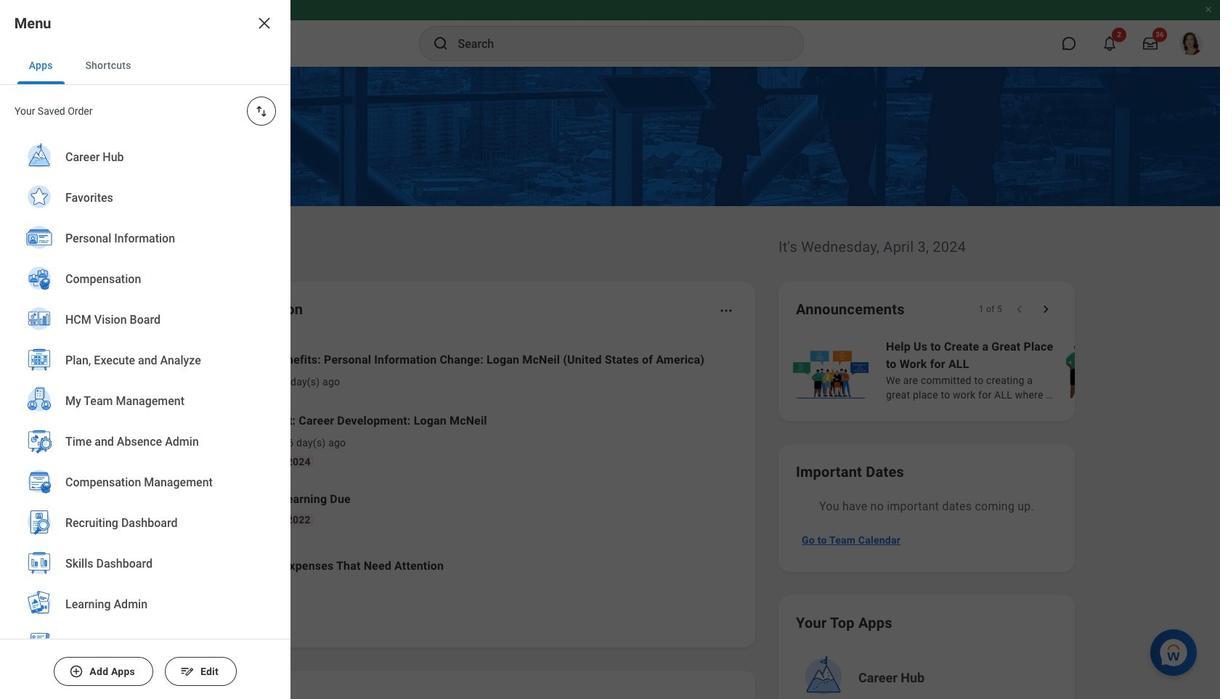 Task type: locate. For each thing, give the bounding box(es) containing it.
banner
[[0, 0, 1221, 67]]

text edit image
[[180, 665, 195, 679]]

tab list
[[0, 46, 291, 85]]

notifications large image
[[1103, 36, 1117, 51]]

main content
[[0, 67, 1221, 700]]

inbox image
[[184, 429, 206, 451]]

x image
[[256, 15, 273, 32]]

inbox image
[[184, 360, 206, 381]]

list
[[0, 137, 291, 700], [790, 337, 1221, 404], [163, 340, 738, 596]]

status
[[979, 304, 1003, 315]]

chevron left small image
[[1013, 302, 1027, 317]]



Task type: vqa. For each thing, say whether or not it's contained in the screenshot.
close environment banner image
yes



Task type: describe. For each thing, give the bounding box(es) containing it.
inbox large image
[[1144, 36, 1158, 51]]

close environment banner image
[[1205, 5, 1213, 14]]

sort image
[[254, 104, 269, 118]]

profile logan mcneil element
[[1171, 28, 1212, 60]]

search image
[[432, 35, 449, 52]]

chevron right small image
[[1039, 302, 1053, 317]]

plus circle image
[[69, 665, 84, 679]]

global navigation dialog
[[0, 0, 291, 700]]



